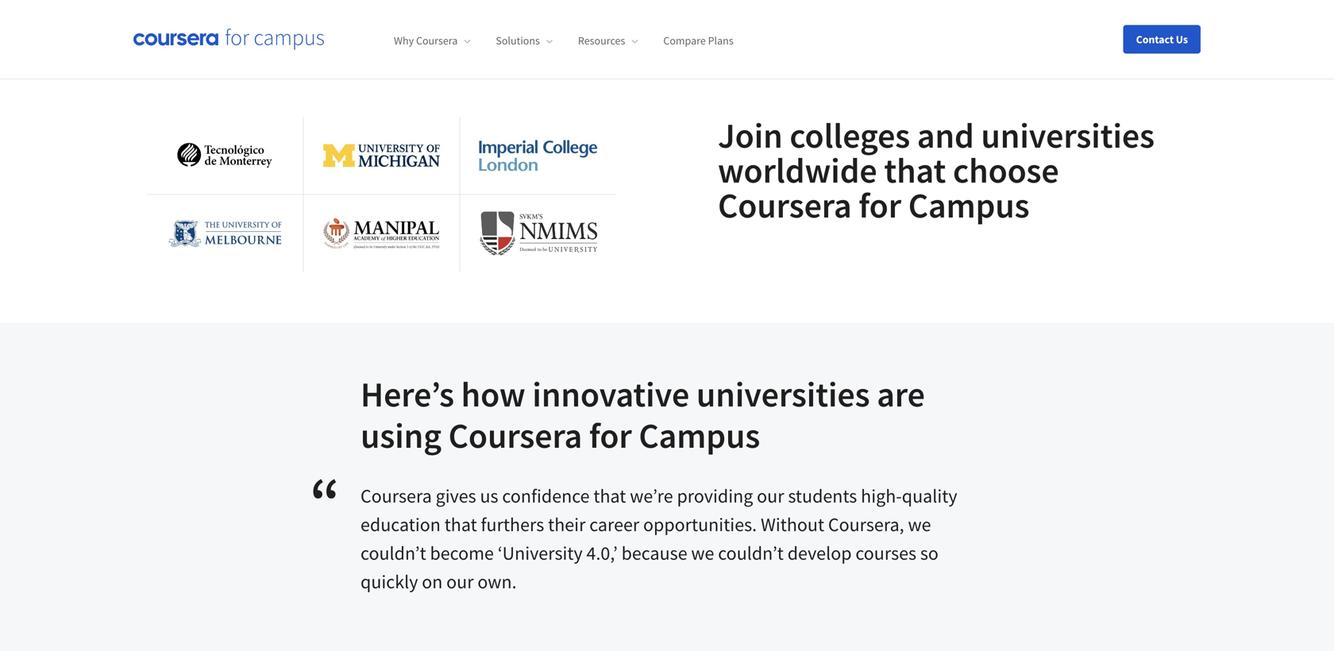 Task type: locate. For each thing, give the bounding box(es) containing it.
furthers
[[481, 513, 545, 537]]

campus down and
[[909, 183, 1030, 227]]

coursera up education
[[361, 484, 432, 508]]

1 horizontal spatial our
[[757, 484, 785, 508]]

our
[[757, 484, 785, 508], [447, 570, 474, 594]]

0 horizontal spatial that
[[445, 513, 477, 537]]

we
[[909, 513, 932, 537], [692, 542, 715, 565]]

couldn't down without
[[719, 542, 784, 565]]

solutions
[[496, 34, 540, 48]]

1 horizontal spatial couldn't
[[719, 542, 784, 565]]

develop
[[788, 542, 852, 565]]

why
[[394, 34, 414, 48]]

campus up providing
[[639, 414, 761, 458]]

courses
[[856, 542, 917, 565]]

innovative
[[533, 372, 690, 416]]

we up so
[[909, 513, 932, 537]]

nmims image
[[480, 212, 598, 255]]

using
[[361, 414, 442, 458]]

0 horizontal spatial couldn't
[[361, 542, 426, 565]]

choose
[[953, 148, 1060, 192]]

coursera down join
[[718, 183, 852, 227]]

universities
[[982, 113, 1155, 157], [697, 372, 870, 416]]

1 horizontal spatial for
[[859, 183, 902, 227]]

coursera for campus image
[[133, 28, 324, 50]]

for
[[859, 183, 902, 227], [590, 414, 632, 458]]

imperial college london image
[[480, 140, 598, 171]]

the university of melbourne image
[[167, 202, 283, 266]]

0 vertical spatial we
[[909, 513, 932, 537]]

1 horizontal spatial that
[[594, 484, 626, 508]]

join colleges and universities worldwide that choose coursera for campus
[[718, 113, 1155, 227]]

our right on
[[447, 570, 474, 594]]

4.0,'
[[587, 542, 618, 565]]

1 vertical spatial for
[[590, 414, 632, 458]]

tecnológico de monterrey image
[[166, 143, 284, 169]]

for down 'colleges'
[[859, 183, 902, 227]]

for up we're
[[590, 414, 632, 458]]

colleges
[[790, 113, 911, 157]]

couldn't up quickly
[[361, 542, 426, 565]]

1 horizontal spatial campus
[[909, 183, 1030, 227]]

universities inside join colleges and universities worldwide that choose coursera for campus
[[982, 113, 1155, 157]]

us
[[1177, 32, 1189, 46]]

here's
[[361, 372, 454, 416]]

couldn't
[[361, 542, 426, 565], [719, 542, 784, 565]]

quickly
[[361, 570, 418, 594]]

coursera,
[[829, 513, 905, 537]]

0 vertical spatial that
[[885, 148, 947, 192]]

our up without
[[757, 484, 785, 508]]

why coursera link
[[394, 34, 471, 48]]

0 vertical spatial universities
[[982, 113, 1155, 157]]

1 horizontal spatial universities
[[982, 113, 1155, 157]]

we down opportunities.
[[692, 542, 715, 565]]

coursera
[[416, 34, 458, 48], [718, 183, 852, 227], [449, 414, 583, 458], [361, 484, 432, 508]]

join
[[718, 113, 783, 157]]

coursera up us
[[449, 414, 583, 458]]

2 horizontal spatial that
[[885, 148, 947, 192]]

manipal university image
[[323, 217, 441, 251]]

coursera inside here's how innovative universities are using coursera for campus
[[449, 414, 583, 458]]

own.
[[478, 570, 517, 594]]

us
[[480, 484, 499, 508]]

education
[[361, 513, 441, 537]]

0 vertical spatial for
[[859, 183, 902, 227]]

confidence
[[502, 484, 590, 508]]

2 vertical spatial that
[[445, 513, 477, 537]]

campus inside here's how innovative universities are using coursera for campus
[[639, 414, 761, 458]]

0 horizontal spatial we
[[692, 542, 715, 565]]

1 vertical spatial campus
[[639, 414, 761, 458]]

contact us
[[1137, 32, 1189, 46]]

0 horizontal spatial our
[[447, 570, 474, 594]]

0 horizontal spatial universities
[[697, 372, 870, 416]]

1 vertical spatial universities
[[697, 372, 870, 416]]

universities inside here's how innovative universities are using coursera for campus
[[697, 372, 870, 416]]

coursera gives us confidence that we're providing our students high-quality education that furthers their career opportunities. without coursera, we couldn't become 'university 4.0,' because we couldn't develop courses so quickly on our own.
[[361, 484, 958, 594]]

campus
[[909, 183, 1030, 227], [639, 414, 761, 458]]

0 horizontal spatial for
[[590, 414, 632, 458]]

1 horizontal spatial we
[[909, 513, 932, 537]]

0 vertical spatial campus
[[909, 183, 1030, 227]]

'university
[[498, 542, 583, 565]]

university of michigan image
[[323, 144, 441, 168]]

without
[[761, 513, 825, 537]]

0 horizontal spatial campus
[[639, 414, 761, 458]]

how
[[461, 372, 526, 416]]

coursera right why
[[416, 34, 458, 48]]

that
[[885, 148, 947, 192], [594, 484, 626, 508], [445, 513, 477, 537]]

2 couldn't from the left
[[719, 542, 784, 565]]



Task type: vqa. For each thing, say whether or not it's contained in the screenshot.
menu
no



Task type: describe. For each thing, give the bounding box(es) containing it.
1 couldn't from the left
[[361, 542, 426, 565]]

solutions link
[[496, 34, 553, 48]]

coursera inside join colleges and universities worldwide that choose coursera for campus
[[718, 183, 852, 227]]

become
[[430, 542, 494, 565]]

contact
[[1137, 32, 1175, 46]]

providing
[[677, 484, 754, 508]]

on
[[422, 570, 443, 594]]

compare
[[664, 34, 706, 48]]

1 vertical spatial we
[[692, 542, 715, 565]]

universities for and
[[982, 113, 1155, 157]]

campus inside join colleges and universities worldwide that choose coursera for campus
[[909, 183, 1030, 227]]

plans
[[708, 34, 734, 48]]

here's how innovative universities are using coursera for campus
[[361, 372, 926, 458]]

opportunities.
[[644, 513, 757, 537]]

we're
[[630, 484, 674, 508]]

so
[[921, 542, 939, 565]]

1 vertical spatial that
[[594, 484, 626, 508]]

compare plans
[[664, 34, 734, 48]]

for inside here's how innovative universities are using coursera for campus
[[590, 414, 632, 458]]

coursera inside the 'coursera gives us confidence that we're providing our students high-quality education that furthers their career opportunities. without coursera, we couldn't become 'university 4.0,' because we couldn't develop courses so quickly on our own.'
[[361, 484, 432, 508]]

compare plans link
[[664, 34, 734, 48]]

quality
[[902, 484, 958, 508]]

and
[[918, 113, 975, 157]]

resources
[[578, 34, 626, 48]]

gives
[[436, 484, 477, 508]]

because
[[622, 542, 688, 565]]

their
[[548, 513, 586, 537]]

that inside join colleges and universities worldwide that choose coursera for campus
[[885, 148, 947, 192]]

for inside join colleges and universities worldwide that choose coursera for campus
[[859, 183, 902, 227]]

students
[[789, 484, 858, 508]]

contact us button
[[1124, 25, 1201, 54]]

1 vertical spatial our
[[447, 570, 474, 594]]

universities for innovative
[[697, 372, 870, 416]]

resources link
[[578, 34, 638, 48]]

worldwide
[[718, 148, 878, 192]]

career
[[590, 513, 640, 537]]

high-
[[861, 484, 902, 508]]

are
[[877, 372, 926, 416]]

why coursera
[[394, 34, 458, 48]]

0 vertical spatial our
[[757, 484, 785, 508]]



